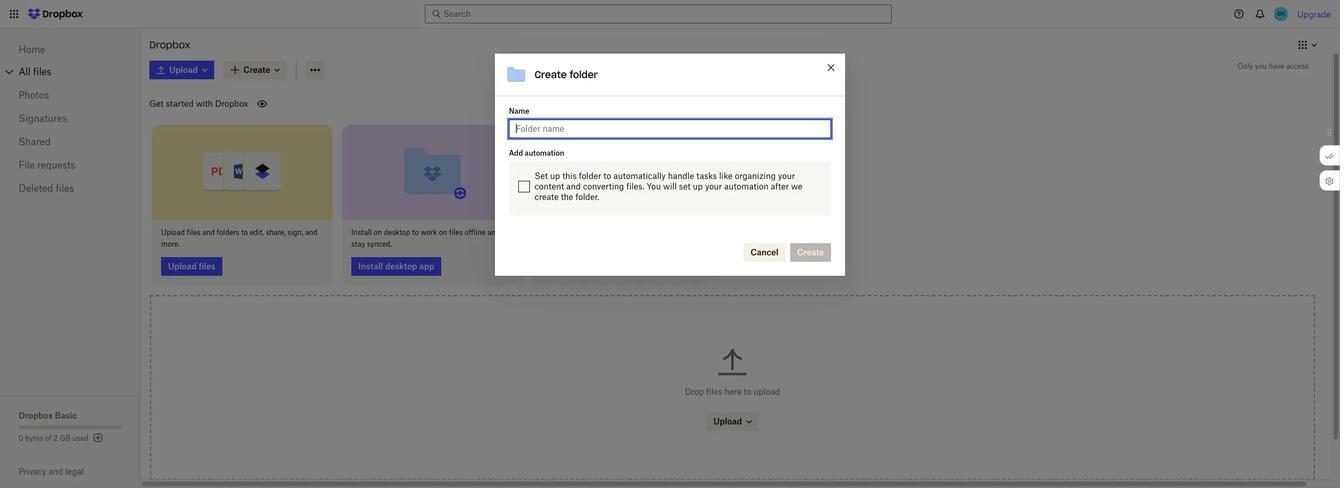 Task type: describe. For each thing, give the bounding box(es) containing it.
after
[[771, 181, 789, 191]]

get
[[149, 99, 164, 109]]

legal
[[65, 467, 84, 477]]

automatically
[[614, 171, 666, 181]]

upload
[[161, 228, 185, 237]]

bytes
[[25, 434, 43, 443]]

of
[[45, 434, 52, 443]]

converting
[[583, 181, 624, 191]]

all files
[[19, 66, 51, 78]]

0 vertical spatial automation
[[525, 149, 565, 157]]

folder.
[[576, 192, 599, 202]]

home link
[[19, 38, 121, 61]]

to inside "set up this folder to automatically handle tasks like organizing your content and converting files. you will set up your automation after we create the folder."
[[604, 171, 611, 181]]

upload
[[754, 387, 780, 397]]

tasks
[[697, 171, 717, 181]]

file requests link
[[19, 154, 121, 177]]

create
[[535, 192, 559, 202]]

name
[[509, 107, 530, 115]]

sign,
[[288, 228, 303, 237]]

all files link
[[19, 62, 140, 81]]

drop files here to upload
[[685, 387, 780, 397]]

and left folders
[[202, 228, 215, 237]]

all
[[19, 66, 31, 78]]

home
[[19, 44, 45, 55]]

upgrade link
[[1298, 9, 1331, 19]]

desktop
[[384, 228, 410, 237]]

content
[[535, 181, 564, 191]]

used
[[73, 434, 89, 443]]

set
[[679, 181, 691, 191]]

this
[[563, 171, 577, 181]]

gb
[[60, 434, 71, 443]]

to right here
[[744, 387, 752, 397]]

global header element
[[0, 0, 1341, 29]]

here
[[725, 387, 742, 397]]

add automation
[[509, 149, 565, 157]]

folders
[[217, 228, 239, 237]]

folder inside "set up this folder to automatically handle tasks like organizing your content and converting files. you will set up your automation after we create the folder."
[[579, 171, 602, 181]]

and right 'sign,'
[[305, 228, 318, 237]]

to inside install on desktop to work on files offline and stay synced.
[[412, 228, 419, 237]]

have
[[1269, 62, 1285, 71]]

1 vertical spatial dropbox
[[215, 99, 248, 109]]

cancel button
[[744, 243, 786, 262]]

basic
[[55, 411, 77, 421]]

automation inside "set up this folder to automatically handle tasks like organizing your content and converting files. you will set up your automation after we create the folder."
[[725, 181, 769, 191]]

handle
[[668, 171, 694, 181]]

with
[[196, 99, 213, 109]]

files for deleted
[[56, 183, 74, 194]]

2 on from the left
[[439, 228, 447, 237]]

the
[[561, 192, 574, 202]]

1 on from the left
[[374, 228, 382, 237]]

set up this folder to automatically handle tasks like organizing your content and converting files. you will set up your automation after we create the folder.
[[535, 171, 803, 202]]

deleted files link
[[19, 177, 121, 200]]

files for upload
[[187, 228, 201, 237]]

and inside install on desktop to work on files offline and stay synced.
[[488, 228, 500, 237]]

you
[[647, 181, 661, 191]]

get started with dropbox
[[149, 99, 248, 109]]

share,
[[266, 228, 286, 237]]

stay
[[352, 240, 365, 248]]

cancel
[[751, 247, 779, 257]]



Task type: vqa. For each thing, say whether or not it's contained in the screenshot.
Close right sidebar icon
no



Task type: locate. For each thing, give the bounding box(es) containing it.
0 vertical spatial folder
[[570, 69, 598, 80]]

0
[[19, 434, 23, 443]]

you
[[1256, 62, 1267, 71]]

privacy and legal
[[19, 467, 84, 477]]

signatures link
[[19, 107, 121, 130]]

files inside install on desktop to work on files offline and stay synced.
[[449, 228, 463, 237]]

add
[[509, 149, 523, 157]]

0 bytes of 2 gb used
[[19, 434, 89, 443]]

to
[[604, 171, 611, 181], [241, 228, 248, 237], [412, 228, 419, 237], [744, 387, 752, 397]]

to left edit,
[[241, 228, 248, 237]]

files inside all files link
[[33, 66, 51, 78]]

get more space image
[[91, 432, 105, 446]]

files left here
[[706, 387, 723, 397]]

deleted
[[19, 183, 53, 194]]

files right all
[[33, 66, 51, 78]]

0 horizontal spatial your
[[705, 181, 722, 191]]

1 horizontal spatial up
[[693, 181, 703, 191]]

deleted files
[[19, 183, 74, 194]]

files for drop
[[706, 387, 723, 397]]

0 horizontal spatial up
[[550, 171, 560, 181]]

and right offline
[[488, 228, 500, 237]]

0 horizontal spatial automation
[[525, 149, 565, 157]]

create folder dialog
[[495, 54, 845, 276]]

up
[[550, 171, 560, 181], [693, 181, 703, 191]]

0 vertical spatial dropbox
[[149, 39, 190, 51]]

requests
[[37, 159, 75, 171]]

started
[[166, 99, 194, 109]]

dropbox
[[149, 39, 190, 51], [215, 99, 248, 109], [19, 411, 53, 421]]

on up synced.
[[374, 228, 382, 237]]

1 horizontal spatial dropbox
[[149, 39, 190, 51]]

only
[[1238, 62, 1254, 71]]

more.
[[161, 240, 180, 248]]

dropbox logo - go to the homepage image
[[23, 5, 87, 23]]

files right 'upload'
[[187, 228, 201, 237]]

to up converting
[[604, 171, 611, 181]]

and
[[567, 181, 581, 191], [202, 228, 215, 237], [305, 228, 318, 237], [488, 228, 500, 237], [49, 467, 63, 477]]

0 vertical spatial your
[[778, 171, 795, 181]]

we
[[791, 181, 803, 191]]

Name text field
[[516, 122, 824, 135]]

automation up set
[[525, 149, 565, 157]]

drop
[[685, 387, 704, 397]]

automation down organizing
[[725, 181, 769, 191]]

1 vertical spatial folder
[[579, 171, 602, 181]]

create
[[535, 69, 567, 80]]

install on desktop to work on files offline and stay synced.
[[352, 228, 500, 248]]

files
[[33, 66, 51, 78], [56, 183, 74, 194], [187, 228, 201, 237], [449, 228, 463, 237], [706, 387, 723, 397]]

files for all
[[33, 66, 51, 78]]

privacy and legal link
[[19, 467, 140, 477]]

your down tasks on the right top
[[705, 181, 722, 191]]

0 horizontal spatial on
[[374, 228, 382, 237]]

2
[[54, 434, 58, 443]]

files down file requests link
[[56, 183, 74, 194]]

signatures
[[19, 113, 67, 124]]

on
[[374, 228, 382, 237], [439, 228, 447, 237]]

2 horizontal spatial dropbox
[[215, 99, 248, 109]]

folder right create
[[570, 69, 598, 80]]

to inside "upload files and folders to edit, share, sign, and more."
[[241, 228, 248, 237]]

on right work
[[439, 228, 447, 237]]

1 vertical spatial automation
[[725, 181, 769, 191]]

2 vertical spatial dropbox
[[19, 411, 53, 421]]

0 vertical spatial up
[[550, 171, 560, 181]]

edit,
[[250, 228, 264, 237]]

access
[[1287, 62, 1309, 71]]

to left work
[[412, 228, 419, 237]]

up up content
[[550, 171, 560, 181]]

privacy
[[19, 467, 46, 477]]

your up after
[[778, 171, 795, 181]]

offline
[[465, 228, 486, 237]]

upload files and folders to edit, share, sign, and more.
[[161, 228, 318, 248]]

files inside "upload files and folders to edit, share, sign, and more."
[[187, 228, 201, 237]]

organizing
[[735, 171, 776, 181]]

shared link
[[19, 130, 121, 154]]

automation
[[525, 149, 565, 157], [725, 181, 769, 191]]

and down this
[[567, 181, 581, 191]]

files.
[[627, 181, 645, 191]]

file
[[19, 159, 35, 171]]

up right "set"
[[693, 181, 703, 191]]

1 horizontal spatial automation
[[725, 181, 769, 191]]

folder
[[570, 69, 598, 80], [579, 171, 602, 181]]

like
[[719, 171, 733, 181]]

photos link
[[19, 83, 121, 107]]

1 horizontal spatial your
[[778, 171, 795, 181]]

synced.
[[367, 240, 392, 248]]

files inside deleted files link
[[56, 183, 74, 194]]

set
[[535, 171, 548, 181]]

0 horizontal spatial dropbox
[[19, 411, 53, 421]]

dropbox for dropbox basic
[[19, 411, 53, 421]]

1 vertical spatial up
[[693, 181, 703, 191]]

your
[[778, 171, 795, 181], [705, 181, 722, 191]]

1 horizontal spatial on
[[439, 228, 447, 237]]

will
[[663, 181, 677, 191]]

1 vertical spatial your
[[705, 181, 722, 191]]

photos
[[19, 89, 49, 101]]

files left offline
[[449, 228, 463, 237]]

file requests
[[19, 159, 75, 171]]

folder up converting
[[579, 171, 602, 181]]

create folder
[[535, 69, 598, 80]]

work
[[421, 228, 437, 237]]

dropbox for dropbox
[[149, 39, 190, 51]]

upgrade
[[1298, 9, 1331, 19]]

and inside "set up this folder to automatically handle tasks like organizing your content and converting files. you will set up your automation after we create the folder."
[[567, 181, 581, 191]]

only you have access
[[1238, 62, 1309, 71]]

and left legal
[[49, 467, 63, 477]]

install
[[352, 228, 372, 237]]

dropbox basic
[[19, 411, 77, 421]]

shared
[[19, 136, 51, 148]]



